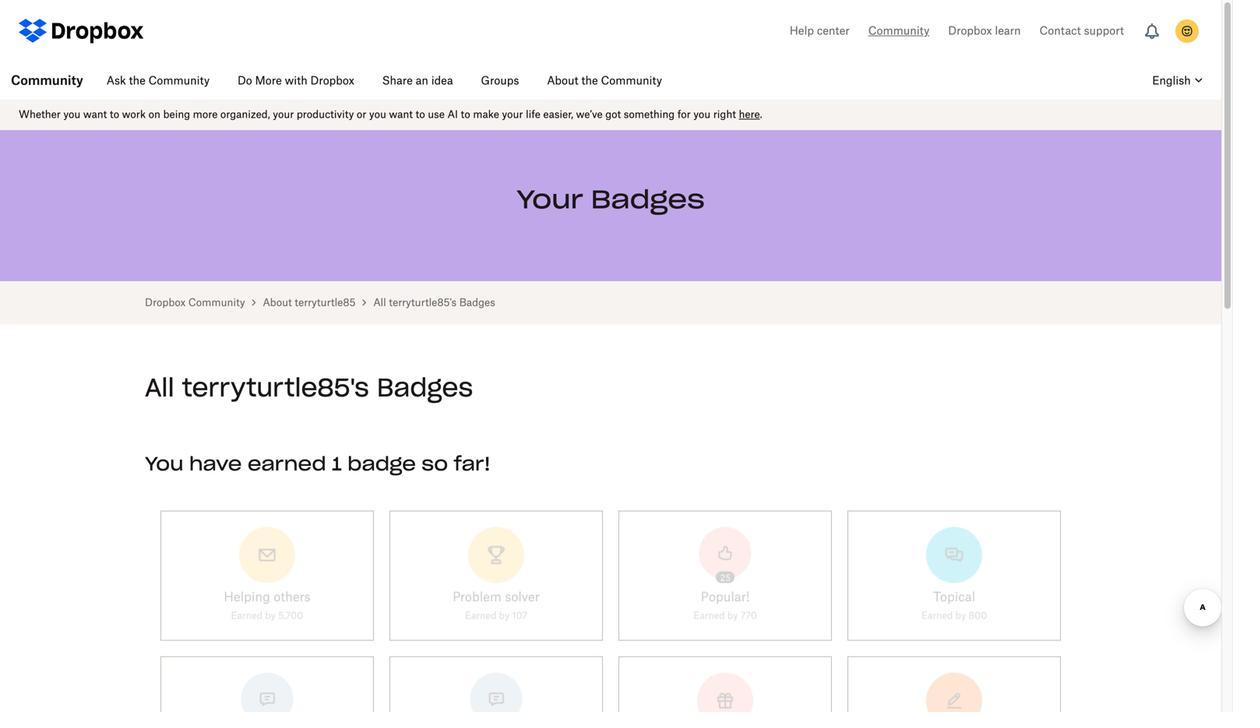Task type: describe. For each thing, give the bounding box(es) containing it.
something
[[624, 110, 675, 120]]

0 horizontal spatial terryturtle85's
[[182, 377, 369, 402]]

about the community link
[[535, 62, 675, 100]]

770
[[741, 612, 757, 621]]

earned
[[248, 456, 326, 474]]

ask the community link
[[94, 62, 222, 100]]

1 vertical spatial badges
[[459, 298, 495, 308]]

do
[[238, 76, 252, 86]]

here
[[739, 110, 760, 120]]

you
[[145, 456, 183, 474]]

whether
[[19, 110, 61, 120]]

talkative! image
[[241, 673, 293, 712]]

you have earned 1 badge so far!
[[145, 456, 491, 474]]

1 your from the left
[[273, 110, 294, 120]]

.
[[760, 110, 763, 120]]

work
[[122, 110, 146, 120]]

about for about terryturtle85
[[263, 298, 292, 308]]

make
[[473, 110, 499, 120]]

we've
[[576, 110, 603, 120]]

here link
[[739, 110, 760, 120]]

dropbox for dropbox learn
[[948, 26, 992, 37]]

helping others earned by 5,700
[[224, 592, 311, 621]]

dropbox community link
[[145, 298, 245, 308]]

conversation starter! image
[[926, 673, 982, 712]]

by inside topical earned by 800
[[956, 612, 966, 621]]

your
[[517, 189, 584, 213]]

dropbox learn
[[948, 26, 1021, 37]]

english
[[1153, 76, 1191, 86]]

problem
[[453, 592, 502, 604]]

1 you from the left
[[63, 110, 80, 120]]

contact support link
[[1040, 22, 1124, 41]]

have
[[189, 456, 242, 474]]

terryturtle85
[[295, 298, 356, 308]]

right
[[713, 110, 736, 120]]

popular! image
[[699, 527, 752, 583]]

0 horizontal spatial community link
[[0, 62, 94, 100]]

share
[[382, 76, 413, 86]]

idea
[[431, 76, 453, 86]]

2 want from the left
[[389, 110, 413, 120]]

joining in! image
[[470, 673, 523, 712]]

1 horizontal spatial terryturtle85's
[[389, 298, 457, 308]]

5,700
[[278, 612, 303, 621]]

earned inside helping others earned by 5,700
[[231, 612, 263, 621]]

about terryturtle85 link
[[263, 298, 356, 308]]

whether you want to work on being more organized, your productivity or you want to use ai to make your life easier, we've got something for you right here .
[[19, 110, 763, 120]]

you have earned 1 badge so far! heading
[[145, 435, 1077, 495]]

1 vertical spatial all terryturtle85's badges
[[145, 377, 473, 402]]

2 your from the left
[[502, 110, 523, 120]]

ai
[[448, 110, 458, 120]]

1 vertical spatial all
[[145, 377, 174, 402]]

so
[[422, 456, 448, 474]]

0 vertical spatial all terryturtle85's badges
[[373, 298, 495, 308]]

got
[[606, 110, 621, 120]]

problem solver earned by 107
[[453, 592, 540, 621]]

earned inside problem solver earned by 107
[[465, 612, 497, 621]]

productivity
[[297, 110, 354, 120]]

1 to from the left
[[110, 110, 119, 120]]

3 you from the left
[[694, 110, 711, 120]]

help center
[[790, 26, 850, 37]]

organized,
[[220, 110, 270, 120]]

problem solver image
[[468, 527, 524, 583]]

topical
[[933, 592, 976, 604]]

topical image
[[926, 527, 982, 583]]

solver
[[505, 592, 540, 604]]

your badges
[[517, 189, 705, 213]]

for
[[678, 110, 691, 120]]



Task type: locate. For each thing, give the bounding box(es) containing it.
2 vertical spatial badges
[[377, 377, 473, 402]]

on
[[149, 110, 160, 120]]

contact
[[1040, 26, 1081, 37]]

you
[[63, 110, 80, 120], [369, 110, 386, 120], [694, 110, 711, 120]]

0 vertical spatial terryturtle85's
[[389, 298, 457, 308]]

the
[[129, 76, 146, 86], [582, 76, 598, 86]]

life
[[526, 110, 541, 120]]

ask the community
[[107, 76, 210, 86]]

about up easier,
[[547, 76, 579, 86]]

to left the work
[[110, 110, 119, 120]]

1 horizontal spatial your
[[502, 110, 523, 120]]

helping others image
[[239, 527, 295, 583]]

all terryturtle85's badges
[[373, 298, 495, 308], [145, 377, 473, 402]]

0 horizontal spatial your
[[273, 110, 294, 120]]

107
[[512, 612, 528, 621]]

badge
[[348, 456, 416, 474]]

popular! earned by 770
[[694, 592, 757, 621]]

help
[[790, 26, 814, 37]]

all right "terryturtle85"
[[373, 298, 386, 308]]

community
[[869, 26, 930, 37], [11, 75, 83, 87], [149, 76, 210, 86], [601, 76, 662, 86], [188, 298, 245, 308]]

earned inside topical earned by 800
[[922, 612, 953, 621]]

4 earned from the left
[[922, 612, 953, 621]]

by inside popular! earned by 770
[[728, 612, 738, 621]]

0 vertical spatial about
[[547, 76, 579, 86]]

by inside helping others earned by 5,700
[[265, 612, 276, 621]]

1 horizontal spatial the
[[582, 76, 598, 86]]

0 vertical spatial community link
[[869, 22, 930, 41]]

4 by from the left
[[956, 612, 966, 621]]

earned inside popular! earned by 770
[[694, 612, 725, 621]]

you right or
[[369, 110, 386, 120]]

help center link
[[790, 22, 850, 41]]

or
[[357, 110, 366, 120]]

0 vertical spatial dropbox
[[948, 26, 992, 37]]

0 horizontal spatial all
[[145, 377, 174, 402]]

1 vertical spatial terryturtle85's
[[182, 377, 369, 402]]

your left life
[[502, 110, 523, 120]]

the right ask
[[129, 76, 146, 86]]

with
[[285, 76, 308, 86]]

about the community
[[547, 76, 662, 86]]

0 horizontal spatial you
[[63, 110, 80, 120]]

to left use
[[416, 110, 425, 120]]

to
[[110, 110, 119, 120], [416, 110, 425, 120], [461, 110, 470, 120]]

1 horizontal spatial to
[[416, 110, 425, 120]]

1 vertical spatial community link
[[0, 62, 94, 100]]

terryturtle85 image
[[1176, 19, 1199, 43]]

want
[[83, 110, 107, 120], [389, 110, 413, 120]]

earned down popular!
[[694, 612, 725, 621]]

0 horizontal spatial to
[[110, 110, 119, 120]]

popular!
[[701, 592, 750, 604]]

others
[[274, 592, 311, 604]]

1 horizontal spatial dropbox
[[310, 76, 354, 86]]

3 earned from the left
[[694, 612, 725, 621]]

by
[[265, 612, 276, 621], [499, 612, 510, 621], [728, 612, 738, 621], [956, 612, 966, 621]]

all up you
[[145, 377, 174, 402]]

2 you from the left
[[369, 110, 386, 120]]

3 to from the left
[[461, 110, 470, 120]]

share an idea link
[[370, 62, 466, 100]]

learn
[[995, 26, 1021, 37]]

1 by from the left
[[265, 612, 276, 621]]

2 vertical spatial dropbox
[[145, 298, 186, 308]]

about terryturtle85
[[263, 298, 356, 308]]

topical earned by 800
[[922, 592, 987, 621]]

badges
[[591, 189, 705, 213], [459, 298, 495, 308], [377, 377, 473, 402]]

earned down helping
[[231, 612, 263, 621]]

1 vertical spatial about
[[263, 298, 292, 308]]

earned down "problem"
[[465, 612, 497, 621]]

supportive image
[[697, 673, 753, 712]]

list containing helping others
[[153, 503, 1069, 712]]

more
[[193, 110, 218, 120]]

ask
[[107, 76, 126, 86]]

the for ask
[[129, 76, 146, 86]]

1 horizontal spatial want
[[389, 110, 413, 120]]

your
[[273, 110, 294, 120], [502, 110, 523, 120]]

by left "5,700"
[[265, 612, 276, 621]]

earned
[[231, 612, 263, 621], [465, 612, 497, 621], [694, 612, 725, 621], [922, 612, 953, 621]]

want left the work
[[83, 110, 107, 120]]

dropbox community
[[145, 298, 245, 308]]

1
[[332, 456, 342, 474]]

about left "terryturtle85"
[[263, 298, 292, 308]]

2 horizontal spatial you
[[694, 110, 711, 120]]

all
[[373, 298, 386, 308], [145, 377, 174, 402]]

about for about the community
[[547, 76, 579, 86]]

your down do more with dropbox link
[[273, 110, 294, 120]]

2 horizontal spatial dropbox
[[948, 26, 992, 37]]

do more with dropbox
[[238, 76, 354, 86]]

easier,
[[543, 110, 573, 120]]

1 horizontal spatial about
[[547, 76, 579, 86]]

support
[[1084, 26, 1124, 37]]

community link
[[869, 22, 930, 41], [0, 62, 94, 100]]

an
[[416, 76, 428, 86]]

earned down topical
[[922, 612, 953, 621]]

0 vertical spatial badges
[[591, 189, 705, 213]]

0 horizontal spatial the
[[129, 76, 146, 86]]

by inside problem solver earned by 107
[[499, 612, 510, 621]]

far!
[[454, 456, 491, 474]]

800
[[969, 612, 987, 621]]

1 horizontal spatial community link
[[869, 22, 930, 41]]

about
[[547, 76, 579, 86], [263, 298, 292, 308]]

0 horizontal spatial want
[[83, 110, 107, 120]]

want down "share"
[[389, 110, 413, 120]]

by left 800
[[956, 612, 966, 621]]

the up we've
[[582, 76, 598, 86]]

by left 770
[[728, 612, 738, 621]]

2 horizontal spatial to
[[461, 110, 470, 120]]

dropbox learn link
[[948, 22, 1021, 41]]

community link up 'whether'
[[0, 62, 94, 100]]

1 want from the left
[[83, 110, 107, 120]]

2 the from the left
[[582, 76, 598, 86]]

do more with dropbox link
[[225, 62, 367, 100]]

the for about
[[582, 76, 598, 86]]

dropbox for dropbox community
[[145, 298, 186, 308]]

community link right center
[[869, 22, 930, 41]]

1 horizontal spatial all
[[373, 298, 386, 308]]

terryturtle85's
[[389, 298, 457, 308], [182, 377, 369, 402]]

list
[[153, 503, 1069, 712]]

1 vertical spatial dropbox
[[310, 76, 354, 86]]

2 to from the left
[[416, 110, 425, 120]]

share an idea
[[382, 76, 453, 86]]

2 earned from the left
[[465, 612, 497, 621]]

you right 'whether'
[[63, 110, 80, 120]]

groups
[[481, 76, 519, 86]]

dropbox
[[948, 26, 992, 37], [310, 76, 354, 86], [145, 298, 186, 308]]

2 by from the left
[[499, 612, 510, 621]]

groups link
[[469, 62, 532, 100]]

center
[[817, 26, 850, 37]]

contact support
[[1040, 26, 1124, 37]]

use
[[428, 110, 445, 120]]

you right for
[[694, 110, 711, 120]]

by left 107
[[499, 612, 510, 621]]

to right ai
[[461, 110, 470, 120]]

0 vertical spatial all
[[373, 298, 386, 308]]

1 earned from the left
[[231, 612, 263, 621]]

being
[[163, 110, 190, 120]]

0 horizontal spatial dropbox
[[145, 298, 186, 308]]

1 horizontal spatial you
[[369, 110, 386, 120]]

helping
[[224, 592, 270, 604]]

3 by from the left
[[728, 612, 738, 621]]

0 horizontal spatial about
[[263, 298, 292, 308]]

more
[[255, 76, 282, 86]]

1 the from the left
[[129, 76, 146, 86]]



Task type: vqa. For each thing, say whether or not it's contained in the screenshot.


